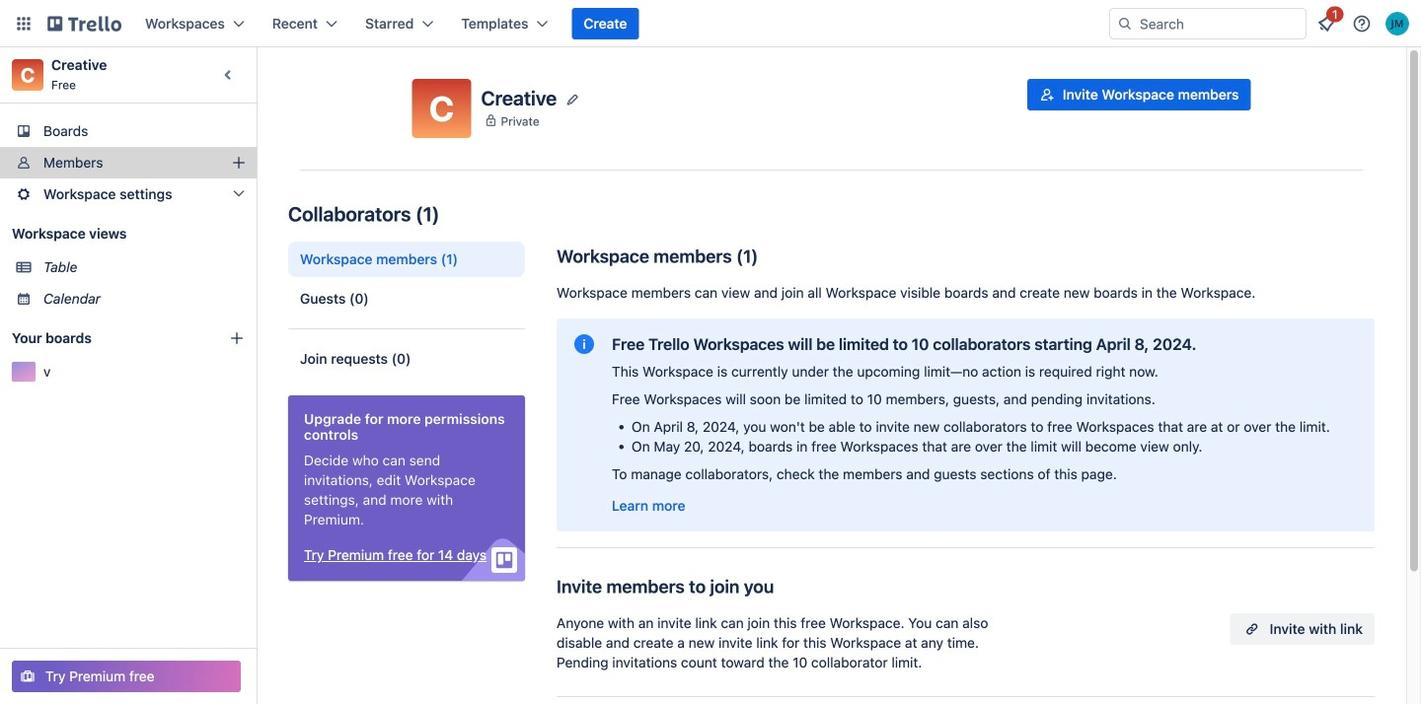 Task type: vqa. For each thing, say whether or not it's contained in the screenshot.
Back to home 'image'
yes



Task type: describe. For each thing, give the bounding box(es) containing it.
workspace navigation collapse icon image
[[215, 61, 243, 89]]

your boards with 1 items element
[[12, 327, 199, 350]]

1 notification image
[[1315, 12, 1339, 36]]



Task type: locate. For each thing, give the bounding box(es) containing it.
Search field
[[1133, 10, 1306, 38]]

search image
[[1118, 16, 1133, 32]]

jeremy miller (jeremymiller198) image
[[1386, 12, 1410, 36]]

open information menu image
[[1352, 14, 1372, 34]]

primary element
[[0, 0, 1422, 47]]

back to home image
[[47, 8, 121, 39]]

add board image
[[229, 331, 245, 347]]



